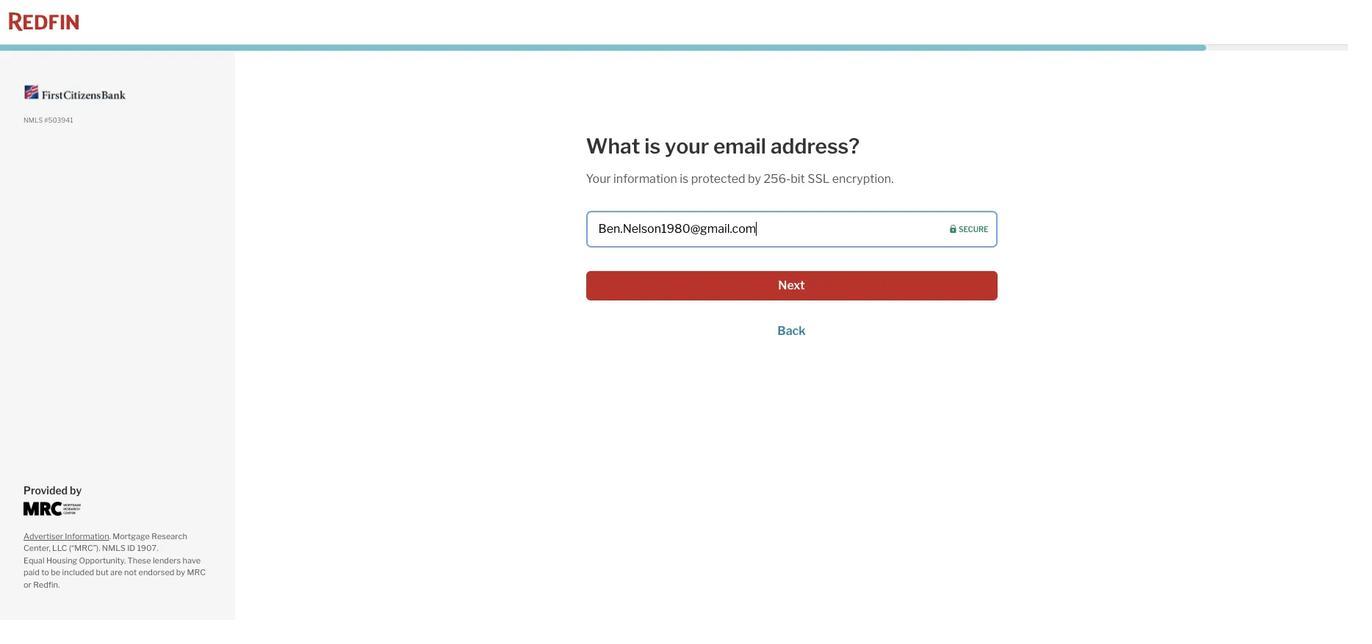 Task type: locate. For each thing, give the bounding box(es) containing it.
protected
[[691, 172, 746, 186]]

2 vertical spatial by
[[176, 567, 185, 578]]

#503941
[[44, 116, 73, 124]]

mortgage research center image
[[24, 502, 81, 516]]

advertiser information button
[[24, 531, 109, 541]]

information
[[65, 531, 109, 541]]

What is your email address? email field
[[586, 211, 998, 248]]

1 horizontal spatial by
[[176, 567, 185, 578]]

bit
[[791, 172, 805, 186]]

by left mrc
[[176, 567, 185, 578]]

llc
[[52, 543, 67, 553]]

by left '256-'
[[748, 172, 761, 186]]

1 horizontal spatial nmls
[[102, 543, 126, 553]]

research
[[152, 531, 187, 541]]

endorsed
[[139, 567, 174, 578]]

equal housing opportunity.
[[24, 555, 126, 566]]

your information is protected by 256-bit ssl encryption.
[[586, 172, 894, 186]]

be
[[51, 567, 60, 578]]

0 horizontal spatial nmls
[[24, 116, 43, 124]]

nmls left #503941
[[24, 116, 43, 124]]

nmls down .
[[102, 543, 126, 553]]

center,
[[24, 543, 51, 553]]

256-
[[764, 172, 791, 186]]

by up mortgage research center image
[[70, 484, 82, 496]]

nmls
[[24, 116, 43, 124], [102, 543, 126, 553]]

these
[[128, 555, 151, 566]]

1 vertical spatial by
[[70, 484, 82, 496]]

paid
[[24, 567, 40, 578]]

0 horizontal spatial is
[[645, 134, 661, 159]]

1907.
[[137, 543, 158, 553]]

0 vertical spatial by
[[748, 172, 761, 186]]

nmls inside the . mortgage research center, llc ("mrc"). nmls id 1907. equal housing opportunity. these lenders have paid to be included but are not endorsed by mrc or redfin.
[[102, 543, 126, 553]]

next
[[778, 279, 805, 293]]

by
[[748, 172, 761, 186], [70, 484, 82, 496], [176, 567, 185, 578]]

1 horizontal spatial is
[[680, 172, 689, 186]]

not
[[124, 567, 137, 578]]

but
[[96, 567, 109, 578]]

to
[[41, 567, 49, 578]]

1 vertical spatial nmls
[[102, 543, 126, 553]]

advertiser
[[24, 531, 63, 541]]

is down your
[[680, 172, 689, 186]]

next button
[[586, 271, 998, 301]]

your
[[665, 134, 709, 159]]

is
[[645, 134, 661, 159], [680, 172, 689, 186]]

0 horizontal spatial by
[[70, 484, 82, 496]]

is up information
[[645, 134, 661, 159]]

2 horizontal spatial by
[[748, 172, 761, 186]]

.
[[109, 531, 111, 541]]



Task type: vqa. For each thing, say whether or not it's contained in the screenshot.
the information
yes



Task type: describe. For each thing, give the bounding box(es) containing it.
("mrc").
[[69, 543, 100, 553]]

email address?
[[714, 134, 860, 159]]

nmls #503941
[[24, 116, 73, 124]]

information
[[614, 172, 677, 186]]

0 vertical spatial is
[[645, 134, 661, 159]]

provided by
[[24, 484, 82, 496]]

mrc
[[187, 567, 206, 578]]

lenders
[[153, 555, 181, 566]]

back button
[[586, 324, 998, 338]]

id
[[127, 543, 135, 553]]

ssl encryption.
[[808, 172, 894, 186]]

are
[[110, 567, 122, 578]]

or redfin.
[[24, 579, 60, 590]]

provided
[[24, 484, 68, 496]]

advertiser information
[[24, 531, 109, 541]]

back
[[778, 324, 806, 338]]

what is your email address?
[[586, 134, 860, 159]]

by inside the . mortgage research center, llc ("mrc"). nmls id 1907. equal housing opportunity. these lenders have paid to be included but are not endorsed by mrc or redfin.
[[176, 567, 185, 578]]

have
[[183, 555, 201, 566]]

your
[[586, 172, 611, 186]]

included
[[62, 567, 94, 578]]

mortgage
[[113, 531, 150, 541]]

0 vertical spatial nmls
[[24, 116, 43, 124]]

. mortgage research center, llc ("mrc"). nmls id 1907. equal housing opportunity. these lenders have paid to be included but are not endorsed by mrc or redfin.
[[24, 531, 206, 590]]

what
[[586, 134, 640, 159]]

1 vertical spatial is
[[680, 172, 689, 186]]



